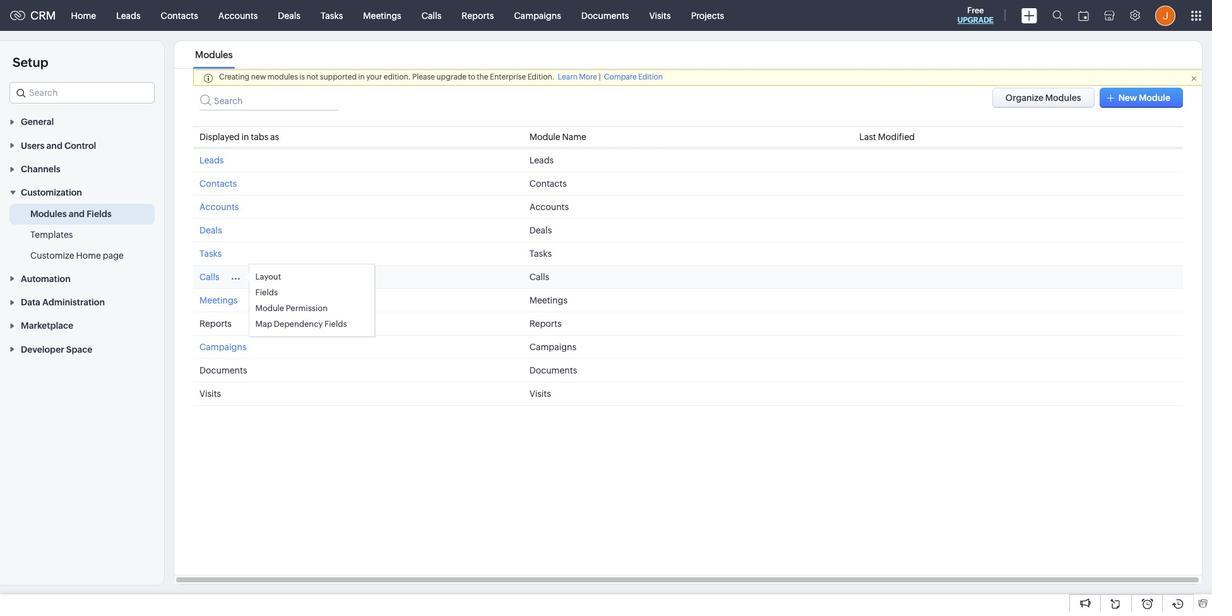 Task type: vqa. For each thing, say whether or not it's contained in the screenshot.
Deals link to the bottom
yes



Task type: describe. For each thing, give the bounding box(es) containing it.
1 horizontal spatial calls
[[422, 10, 442, 21]]

modules link
[[193, 49, 235, 60]]

marketplace button
[[0, 314, 164, 337]]

modules
[[268, 73, 298, 81]]

profile image
[[1156, 5, 1176, 26]]

0 horizontal spatial documents
[[200, 366, 247, 376]]

home link
[[61, 0, 106, 31]]

please
[[412, 73, 435, 81]]

crm
[[30, 9, 56, 22]]

customization button
[[0, 181, 164, 204]]

and for modules
[[69, 209, 85, 219]]

2 horizontal spatial leads
[[530, 155, 554, 165]]

2 horizontal spatial deals
[[530, 225, 552, 236]]

profile element
[[1148, 0, 1184, 31]]

1 vertical spatial calls link
[[200, 272, 219, 282]]

page
[[103, 251, 124, 261]]

home inside customization region
[[76, 251, 101, 261]]

2 vertical spatial fields
[[325, 320, 347, 329]]

general button
[[0, 110, 164, 133]]

layout
[[255, 272, 281, 282]]

tabs
[[251, 132, 269, 142]]

1 vertical spatial fields
[[255, 288, 278, 297]]

customize home page
[[30, 251, 124, 261]]

1 vertical spatial in
[[242, 132, 249, 142]]

layout fields module permission map dependency fields
[[255, 272, 347, 329]]

map
[[255, 320, 272, 329]]

customize
[[30, 251, 74, 261]]

upgrade
[[437, 73, 467, 81]]

dependency
[[274, 320, 323, 329]]

1 vertical spatial contacts link
[[200, 179, 237, 189]]

supported
[[320, 73, 357, 81]]

0 horizontal spatial contacts
[[161, 10, 198, 21]]

new
[[251, 73, 266, 81]]

0 horizontal spatial deals link
[[200, 225, 222, 236]]

edition.
[[384, 73, 411, 81]]

1 horizontal spatial module
[[530, 132, 561, 142]]

1 horizontal spatial meetings
[[363, 10, 401, 21]]

|
[[599, 73, 601, 81]]

general
[[21, 117, 54, 127]]

compare edition link
[[604, 73, 663, 81]]

2 horizontal spatial contacts
[[530, 179, 567, 189]]

customization region
[[0, 204, 164, 267]]

visits link
[[639, 0, 681, 31]]

0 horizontal spatial leads
[[116, 10, 141, 21]]

search image
[[1053, 10, 1064, 21]]

edition
[[639, 73, 663, 81]]

calendar image
[[1079, 10, 1089, 21]]

create menu element
[[1014, 0, 1045, 31]]

customize home page link
[[30, 250, 124, 262]]

Search text field
[[200, 88, 339, 111]]

1 horizontal spatial in
[[358, 73, 365, 81]]

as
[[270, 132, 279, 142]]

1 vertical spatial accounts link
[[200, 202, 239, 212]]

users
[[21, 141, 45, 151]]

1 horizontal spatial deals
[[278, 10, 301, 21]]

new module
[[1119, 93, 1171, 103]]

projects
[[691, 10, 725, 21]]

new
[[1119, 93, 1138, 103]]

1 horizontal spatial leads
[[200, 155, 224, 165]]

the
[[477, 73, 489, 81]]

and for users
[[46, 141, 62, 151]]

0 vertical spatial calls link
[[412, 0, 452, 31]]

data administration
[[21, 297, 105, 308]]

enterprise
[[490, 73, 526, 81]]

templates
[[30, 230, 73, 240]]

projects link
[[681, 0, 735, 31]]

0 horizontal spatial calls
[[200, 272, 219, 282]]

users and control
[[21, 141, 96, 151]]

name
[[562, 132, 587, 142]]

last
[[860, 132, 877, 142]]

1 vertical spatial campaigns link
[[200, 342, 247, 352]]

setup
[[13, 55, 48, 69]]

1 horizontal spatial deals link
[[268, 0, 311, 31]]

0 vertical spatial campaigns link
[[504, 0, 571, 31]]



Task type: locate. For each thing, give the bounding box(es) containing it.
campaigns link
[[504, 0, 571, 31], [200, 342, 247, 352]]

1 horizontal spatial campaigns link
[[504, 0, 571, 31]]

0 vertical spatial meetings link
[[353, 0, 412, 31]]

compare
[[604, 73, 637, 81]]

displayed
[[200, 132, 240, 142]]

0 horizontal spatial in
[[242, 132, 249, 142]]

module inside layout fields module permission map dependency fields
[[255, 304, 284, 313]]

calls link
[[412, 0, 452, 31], [200, 272, 219, 282]]

developer space
[[21, 345, 93, 355]]

1 horizontal spatial meetings link
[[353, 0, 412, 31]]

marketplace
[[21, 321, 73, 331]]

0 vertical spatial fields
[[87, 209, 112, 219]]

calls link left the layout at the top
[[200, 272, 219, 282]]

0 vertical spatial accounts link
[[208, 0, 268, 31]]

0 horizontal spatial modules
[[30, 209, 67, 219]]

modules for modules
[[195, 49, 233, 60]]

accounts
[[218, 10, 258, 21], [200, 202, 239, 212], [530, 202, 569, 212]]

0 vertical spatial deals link
[[268, 0, 311, 31]]

contacts link up the modules link
[[151, 0, 208, 31]]

module name
[[530, 132, 587, 142]]

is
[[300, 73, 305, 81]]

0 vertical spatial contacts link
[[151, 0, 208, 31]]

contacts down displayed at the top left of page
[[200, 179, 237, 189]]

tasks inside the tasks link
[[321, 10, 343, 21]]

2 horizontal spatial documents
[[582, 10, 629, 21]]

documents link
[[571, 0, 639, 31]]

upgrade
[[958, 16, 994, 25]]

0 horizontal spatial tasks link
[[200, 249, 222, 259]]

1 horizontal spatial modules
[[195, 49, 233, 60]]

0 vertical spatial tasks link
[[311, 0, 353, 31]]

home
[[71, 10, 96, 21], [76, 251, 101, 261]]

displayed in tabs as
[[200, 132, 279, 142]]

fields inside customization region
[[87, 209, 112, 219]]

reports
[[462, 10, 494, 21], [200, 319, 232, 329], [530, 319, 562, 329]]

0 horizontal spatial deals
[[200, 225, 222, 236]]

0 horizontal spatial campaigns link
[[200, 342, 247, 352]]

home right crm
[[71, 10, 96, 21]]

contacts up the modules link
[[161, 10, 198, 21]]

contacts down module name
[[530, 179, 567, 189]]

in left your
[[358, 73, 365, 81]]

modules up templates link
[[30, 209, 67, 219]]

more
[[579, 73, 597, 81]]

modules and fields
[[30, 209, 112, 219]]

free upgrade
[[958, 6, 994, 25]]

permission
[[286, 304, 328, 313]]

1 vertical spatial module
[[530, 132, 561, 142]]

1 vertical spatial tasks link
[[200, 249, 222, 259]]

tasks
[[321, 10, 343, 21], [200, 249, 222, 259], [530, 249, 552, 259]]

module up map
[[255, 304, 284, 313]]

new module button
[[1100, 88, 1184, 108]]

contacts
[[161, 10, 198, 21], [200, 179, 237, 189], [530, 179, 567, 189]]

in left the tabs at left top
[[242, 132, 249, 142]]

leads link
[[106, 0, 151, 31], [200, 155, 224, 165]]

fields down permission
[[325, 320, 347, 329]]

visits
[[650, 10, 671, 21], [200, 389, 221, 399], [530, 389, 551, 399]]

and inside customization region
[[69, 209, 85, 219]]

0 horizontal spatial and
[[46, 141, 62, 151]]

1 horizontal spatial tasks link
[[311, 0, 353, 31]]

customization
[[21, 188, 82, 198]]

0 vertical spatial and
[[46, 141, 62, 151]]

modules up creating
[[195, 49, 233, 60]]

search element
[[1045, 0, 1071, 31]]

0 horizontal spatial fields
[[87, 209, 112, 219]]

not
[[307, 73, 318, 81]]

None field
[[9, 82, 155, 104]]

2 horizontal spatial visits
[[650, 10, 671, 21]]

last modified
[[860, 132, 915, 142]]

1 vertical spatial leads link
[[200, 155, 224, 165]]

documents
[[582, 10, 629, 21], [200, 366, 247, 376], [530, 366, 577, 376]]

learn more link
[[558, 73, 597, 81]]

channels button
[[0, 157, 164, 181]]

2 horizontal spatial reports
[[530, 319, 562, 329]]

and
[[46, 141, 62, 151], [69, 209, 85, 219]]

calls link up the please
[[412, 0, 452, 31]]

deals link
[[268, 0, 311, 31], [200, 225, 222, 236]]

fields down customization dropdown button
[[87, 209, 112, 219]]

1 horizontal spatial tasks
[[321, 10, 343, 21]]

users and control button
[[0, 133, 164, 157]]

1 horizontal spatial calls link
[[412, 0, 452, 31]]

1 vertical spatial modules
[[30, 209, 67, 219]]

fields
[[87, 209, 112, 219], [255, 288, 278, 297], [325, 320, 347, 329]]

0 vertical spatial leads link
[[106, 0, 151, 31]]

1 horizontal spatial documents
[[530, 366, 577, 376]]

Search text field
[[10, 83, 154, 103]]

module left name
[[530, 132, 561, 142]]

1 horizontal spatial reports
[[462, 10, 494, 21]]

1 horizontal spatial contacts
[[200, 179, 237, 189]]

0 horizontal spatial module
[[255, 304, 284, 313]]

leads right home link
[[116, 10, 141, 21]]

developer
[[21, 345, 64, 355]]

automation button
[[0, 267, 164, 290]]

accounts link
[[208, 0, 268, 31], [200, 202, 239, 212]]

module inside button
[[1139, 93, 1171, 103]]

administration
[[42, 297, 105, 308]]

contacts link
[[151, 0, 208, 31], [200, 179, 237, 189]]

1 vertical spatial home
[[76, 251, 101, 261]]

visits inside visits 'link'
[[650, 10, 671, 21]]

space
[[66, 345, 93, 355]]

0 horizontal spatial meetings
[[200, 296, 238, 306]]

fields down the layout at the top
[[255, 288, 278, 297]]

modules
[[195, 49, 233, 60], [30, 209, 67, 219]]

tasks link
[[311, 0, 353, 31], [200, 249, 222, 259]]

1 vertical spatial deals link
[[200, 225, 222, 236]]

leads down displayed at the top left of page
[[200, 155, 224, 165]]

channels
[[21, 164, 60, 174]]

modules inside customization region
[[30, 209, 67, 219]]

0 horizontal spatial leads link
[[106, 0, 151, 31]]

leads
[[116, 10, 141, 21], [200, 155, 224, 165], [530, 155, 554, 165]]

2 horizontal spatial calls
[[530, 272, 550, 282]]

modified
[[878, 132, 915, 142]]

data administration button
[[0, 290, 164, 314]]

2 horizontal spatial fields
[[325, 320, 347, 329]]

1 horizontal spatial fields
[[255, 288, 278, 297]]

2 horizontal spatial module
[[1139, 93, 1171, 103]]

0 horizontal spatial meetings link
[[200, 296, 238, 306]]

module right new
[[1139, 93, 1171, 103]]

leads down module name
[[530, 155, 554, 165]]

developer space button
[[0, 337, 164, 361]]

and inside 'dropdown button'
[[46, 141, 62, 151]]

reports link
[[452, 0, 504, 31]]

calls
[[422, 10, 442, 21], [200, 272, 219, 282], [530, 272, 550, 282]]

crm link
[[10, 9, 56, 22]]

data
[[21, 297, 40, 308]]

1 vertical spatial meetings link
[[200, 296, 238, 306]]

0 horizontal spatial reports
[[200, 319, 232, 329]]

1 horizontal spatial visits
[[530, 389, 551, 399]]

control
[[64, 141, 96, 151]]

2 horizontal spatial tasks
[[530, 249, 552, 259]]

creating new modules is not supported in your edition. please upgrade to the enterprise edition. learn more | compare edition
[[219, 73, 663, 81]]

creating
[[219, 73, 250, 81]]

and right users
[[46, 141, 62, 151]]

templates link
[[30, 229, 73, 241]]

to
[[468, 73, 475, 81]]

2 vertical spatial module
[[255, 304, 284, 313]]

0 horizontal spatial tasks
[[200, 249, 222, 259]]

0 vertical spatial in
[[358, 73, 365, 81]]

learn
[[558, 73, 578, 81]]

and down customization dropdown button
[[69, 209, 85, 219]]

module
[[1139, 93, 1171, 103], [530, 132, 561, 142], [255, 304, 284, 313]]

meetings link
[[353, 0, 412, 31], [200, 296, 238, 306]]

your
[[366, 73, 382, 81]]

create menu image
[[1022, 8, 1038, 23]]

modules for modules and fields
[[30, 209, 67, 219]]

0 vertical spatial module
[[1139, 93, 1171, 103]]

2 horizontal spatial meetings
[[530, 296, 568, 306]]

0 vertical spatial modules
[[195, 49, 233, 60]]

contacts link down displayed at the top left of page
[[200, 179, 237, 189]]

meetings
[[363, 10, 401, 21], [200, 296, 238, 306], [530, 296, 568, 306]]

1 horizontal spatial and
[[69, 209, 85, 219]]

0 horizontal spatial calls link
[[200, 272, 219, 282]]

home up automation dropdown button
[[76, 251, 101, 261]]

deals
[[278, 10, 301, 21], [200, 225, 222, 236], [530, 225, 552, 236]]

automation
[[21, 274, 71, 284]]

None button
[[993, 88, 1095, 108]]

0 horizontal spatial visits
[[200, 389, 221, 399]]

in
[[358, 73, 365, 81], [242, 132, 249, 142]]

campaigns
[[514, 10, 561, 21], [200, 342, 247, 352], [530, 342, 577, 352]]

edition.
[[528, 73, 555, 81]]

free
[[968, 6, 984, 15]]

modules and fields link
[[30, 208, 112, 221]]

0 vertical spatial home
[[71, 10, 96, 21]]

1 vertical spatial and
[[69, 209, 85, 219]]

1 horizontal spatial leads link
[[200, 155, 224, 165]]



